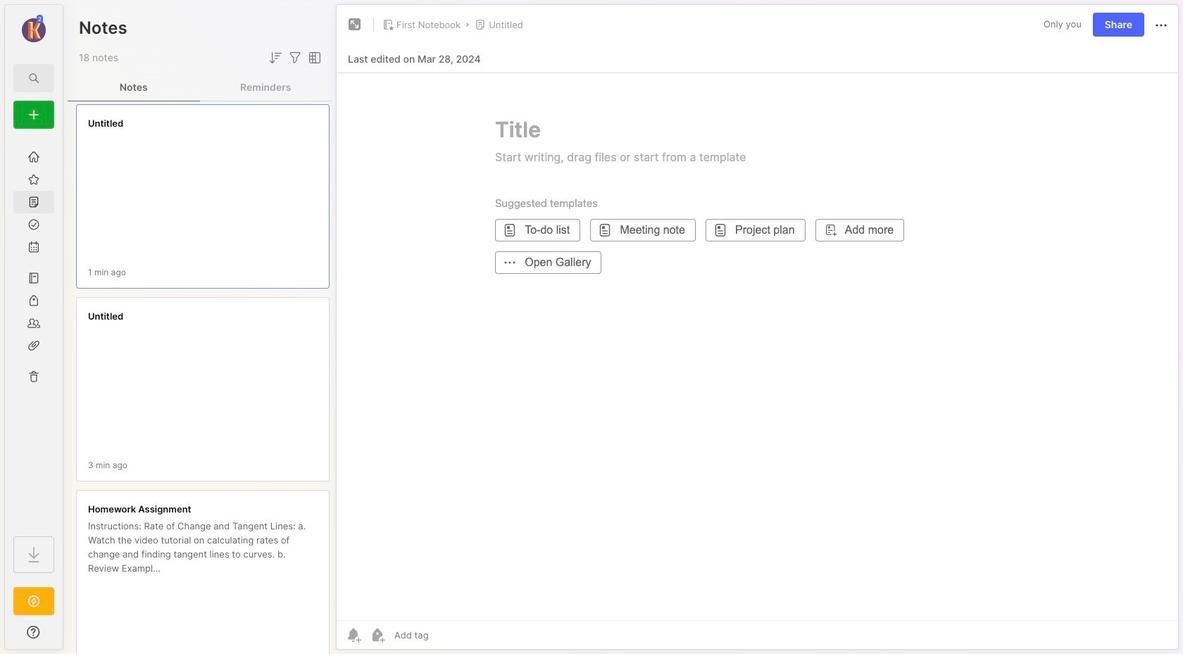Task type: describe. For each thing, give the bounding box(es) containing it.
add tag image
[[369, 627, 386, 644]]

Sort options field
[[267, 49, 284, 66]]

add a reminder image
[[345, 627, 362, 644]]

click to expand image
[[62, 629, 72, 645]]

expand note image
[[347, 16, 364, 33]]

Add filters field
[[287, 49, 304, 66]]

Account field
[[5, 13, 63, 44]]

tree inside main element
[[5, 137, 63, 524]]

upgrade image
[[25, 593, 42, 610]]



Task type: vqa. For each thing, say whether or not it's contained in the screenshot.
Expand Tags Image
no



Task type: locate. For each thing, give the bounding box(es) containing it.
edit search image
[[25, 70, 42, 87]]

tree
[[5, 137, 63, 524]]

Add tag field
[[393, 629, 500, 642]]

more actions image
[[1153, 17, 1170, 34]]

main element
[[0, 0, 68, 655]]

tab list
[[68, 73, 332, 101]]

Note Editor text field
[[337, 73, 1179, 621]]

More actions field
[[1153, 16, 1170, 34]]

add filters image
[[287, 49, 304, 66]]

View options field
[[304, 49, 323, 66]]

note window element
[[336, 4, 1180, 650]]

WHAT'S NEW field
[[5, 621, 63, 644]]

home image
[[27, 150, 41, 164]]



